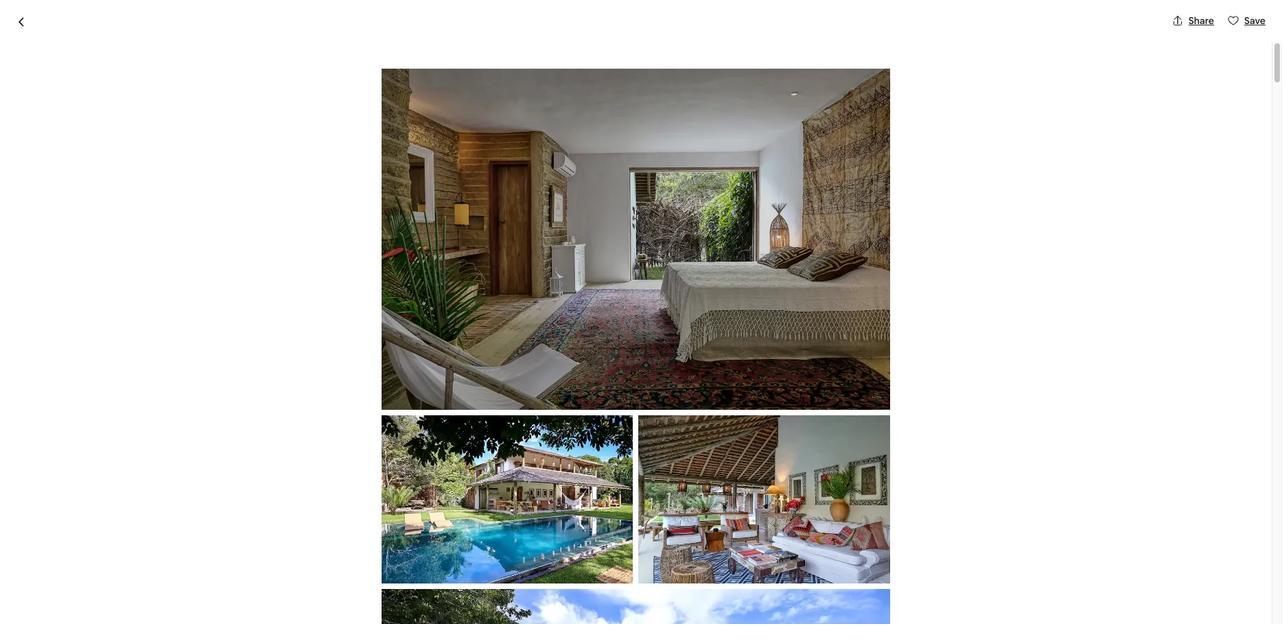 Task type: describe. For each thing, give the bounding box(es) containing it.
casa de veraneio em um meio a um jardim tropical a 15 minutos de caminhada do centro histórico (quadrado) e das praias. oferece acomodações, serviços, amenidades e conforto em ambientes amplos e bem decorados em um condomínio seguro e bem cuidado. image
[[642, 130, 828, 296]]

spacious
[[416, 70, 491, 93]]

ac
[[630, 578, 643, 590]]

apsaras
[[276, 70, 344, 93]]

beds
[[394, 506, 420, 520]]

before
[[819, 520, 849, 532]]

living
[[418, 560, 445, 574]]

Start your search search field
[[533, 11, 739, 44]]

$18,125
[[782, 500, 832, 519]]

taxes
[[851, 520, 875, 532]]

entire home hosted by alexandra · 19 beds · 7.5 baths
[[252, 482, 487, 520]]

baths
[[443, 506, 471, 520]]

by alexandra
[[394, 482, 487, 502]]

save
[[1245, 14, 1266, 27]]

3/26/2024
[[790, 567, 836, 579]]

everyday
[[368, 560, 416, 574]]

2 · from the left
[[422, 506, 425, 520]]

and inside apsaras house - spacious and close to quadrado bahia, brazil
[[495, 70, 527, 93]]

home
[[297, 482, 337, 502]]

4/23/2024
[[901, 567, 947, 579]]

bahia,
[[352, 100, 379, 112]]

the
[[296, 578, 313, 590]]

amenities
[[296, 560, 348, 574]]

host
[[315, 578, 334, 590]]

sala ao ar livre. espaço perfeito para jogos ou simplesmente para jogar conversa fora. os painéis de apsaras sobre o sofá, os tapetes e as almofadas coloridas de kilim dão o toque final neste ambiente tão vibrante quanto confortável. image
[[834, 301, 1021, 461]]

monthly
[[782, 520, 817, 532]]

bahia, brazil button
[[352, 98, 405, 114]]

this
[[398, 578, 414, 590]]

included.
[[645, 578, 686, 590]]

to
[[582, 70, 600, 93]]

share
[[1189, 14, 1215, 27]]

quadrado
[[604, 70, 689, 93]]

dialog containing share
[[0, 0, 1283, 624]]

has
[[336, 578, 351, 590]]



Task type: locate. For each thing, give the bounding box(es) containing it.
learn more about the host, alexandra. image
[[662, 483, 700, 521], [662, 483, 700, 521]]

19
[[381, 506, 392, 520]]

0 horizontal spatial for
[[351, 560, 366, 574]]

1 vertical spatial for
[[442, 578, 455, 590]]

0 vertical spatial for
[[351, 560, 366, 574]]

dialog
[[0, 0, 1283, 624]]

share button
[[1167, 9, 1220, 32]]

1 horizontal spatial and
[[611, 578, 628, 590]]

vacation home in the middle of a tropical garden 15 minutes walk from the historic center (quadrado) and the beaches. it offers accommodation, services, amenities and comfort in large and well decorated environments in a safe and well cared for condominium. image
[[382, 415, 633, 584], [382, 415, 633, 584]]

suíte 3 – terms
pau to pique wall, traditional trancoso technique.
decorated with kilim pillows and lampshades made by local artisans.
1 double bed or 2 single beds bathroom
bathroom
private garden image
[[382, 69, 891, 410], [382, 69, 891, 410]]

place
[[416, 578, 440, 590]]

and left ac
[[611, 578, 628, 590]]

brazil
[[381, 100, 405, 112]]

for
[[351, 560, 366, 574], [442, 578, 455, 590]]

0 horizontal spatial ·
[[376, 506, 379, 520]]

$14,784
[[835, 500, 889, 519]]

suíte 3 – térreo
parede de pau a pique, técnica tradicional de trancoso.
decorada com almofadas de kilim e abajures feitos por artesãos locais.
1 cama de casal ou 2 camas de solteiro
banheiro
jardim privado image
[[252, 130, 636, 461]]

amenities for everyday living the host has equipped this place for long stays—kitchen, washer, dryer, and ac included.
[[296, 560, 686, 590]]

for left long
[[442, 578, 455, 590]]

1 horizontal spatial ·
[[422, 506, 425, 520]]

the apsaras' house is spacious, decorated with rustic charm. a unique and complete space to be enjoyed by all family and many friends. during your stay the house is all yours.

go on vacation and
make yourself at home in
casa das apsaras image
[[639, 415, 891, 584], [639, 415, 891, 584]]

1 vertical spatial and
[[611, 578, 628, 590]]

stays—kitchen,
[[479, 578, 546, 590]]

$18,125 $14,784 monthly before taxes
[[782, 500, 889, 532]]

dryer,
[[584, 578, 609, 590]]

equipped
[[354, 578, 396, 590]]

7.5
[[427, 506, 440, 520]]

·
[[376, 506, 379, 520], [422, 506, 425, 520]]

1 · from the left
[[376, 506, 379, 520]]

· left 19
[[376, 506, 379, 520]]

-
[[405, 70, 412, 93]]

1 horizontal spatial for
[[442, 578, 455, 590]]

a casa das apsaras é espaçosa, decorada com charme rústico. um espaço único e completo para ser desfrutado por toda a família e por muitos amigos. durante a sua estadia, a casa é toda sua.

saia de férias e
sinta-se em casa na
casa das apsaras image
[[642, 301, 828, 461]]

and
[[495, 70, 527, 93], [611, 578, 628, 590]]

apsaras house - spacious and close to quadrado bahia, brazil
[[276, 70, 689, 112]]

vista do amplo jardim com área de estar ao ar livre. à esquerda, a piscina. image
[[834, 130, 1021, 296]]

hosted
[[340, 482, 390, 502]]

close
[[531, 70, 578, 93]]

· left 7.5
[[422, 506, 425, 520]]

and left close
[[495, 70, 527, 93]]

0 horizontal spatial and
[[495, 70, 527, 93]]

entire
[[252, 482, 293, 502]]

0 vertical spatial and
[[495, 70, 527, 93]]

house
[[348, 70, 402, 93]]

save button
[[1223, 9, 1272, 32]]

long
[[457, 578, 477, 590]]

for up the has on the bottom
[[351, 560, 366, 574]]

view of the large garden with outdoor seating area. on the left, the pool. image
[[382, 589, 891, 624], [382, 589, 891, 624]]

washer,
[[548, 578, 582, 590]]

and inside amenities for everyday living the host has equipped this place for long stays—kitchen, washer, dryer, and ac included.
[[611, 578, 628, 590]]



Task type: vqa. For each thing, say whether or not it's contained in the screenshot.
share button
yes



